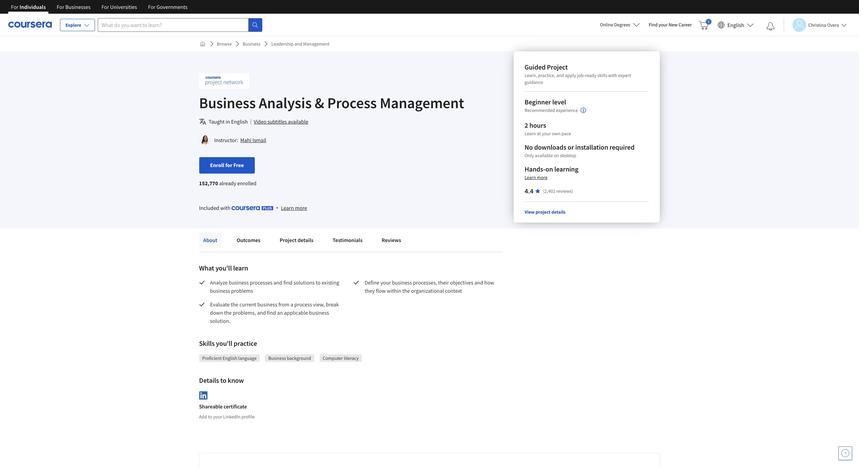 Task type: describe. For each thing, give the bounding box(es) containing it.
skills
[[199, 340, 215, 348]]

down
[[210, 310, 223, 317]]

show notifications image
[[767, 22, 775, 31]]

2 vertical spatial english
[[223, 356, 237, 362]]

learn inside hands-on learning learn more
[[525, 175, 536, 181]]

experience
[[556, 108, 578, 114]]

instructor: mahi ismail
[[214, 137, 266, 144]]

add to your linkedin profile
[[199, 414, 255, 420]]

coursera project network image
[[199, 73, 249, 89]]

you'll for what
[[216, 264, 232, 273]]

taught in english
[[209, 118, 248, 125]]

from
[[279, 302, 290, 308]]

they
[[365, 288, 375, 295]]

business down analyze
[[210, 288, 230, 295]]

2 hours learn at your own pace
[[525, 121, 571, 137]]

project
[[536, 209, 551, 215]]

for for universities
[[102, 3, 109, 10]]

learn
[[233, 264, 248, 273]]

processes
[[250, 280, 272, 286]]

learn more link for on
[[525, 175, 548, 181]]

hours
[[530, 121, 546, 130]]

business background
[[268, 356, 311, 362]]

business for business analysis & process management
[[199, 94, 256, 113]]

computer
[[323, 356, 343, 362]]

beginner level
[[525, 98, 566, 106]]

video subtitles available button
[[254, 118, 308, 126]]

(2,402
[[543, 188, 555, 195]]

coursera image
[[8, 19, 52, 30]]

with inside "guided project learn, practice, and apply job-ready skills with expert guidance"
[[609, 72, 617, 79]]

business up problems
[[229, 280, 249, 286]]

problems
[[231, 288, 253, 295]]

flow
[[376, 288, 386, 295]]

shopping cart: 1 item image
[[699, 19, 712, 30]]

(2,402 reviews)
[[543, 188, 573, 195]]

learn inside 2 hours learn at your own pace
[[525, 131, 536, 137]]

home image
[[200, 41, 205, 47]]

literacy
[[344, 356, 359, 362]]

find your new career
[[649, 22, 692, 28]]

context
[[445, 288, 462, 295]]

process
[[294, 302, 312, 308]]

available inside button
[[288, 118, 308, 125]]

leadership and management
[[271, 41, 330, 47]]

problems,
[[233, 310, 256, 317]]

job-
[[577, 72, 585, 79]]

an
[[277, 310, 283, 317]]

hands-
[[525, 165, 546, 174]]

analysis
[[259, 94, 312, 113]]

processes,
[[413, 280, 437, 286]]

to for know
[[220, 377, 226, 385]]

know
[[228, 377, 244, 385]]

within
[[387, 288, 401, 295]]

at
[[537, 131, 541, 137]]

more inside hands-on learning learn more
[[537, 175, 548, 181]]

guided project learn, practice, and apply job-ready skills with expert guidance
[[525, 63, 631, 85]]

business for business background
[[268, 356, 286, 362]]

skills
[[598, 72, 608, 79]]

explore
[[66, 22, 81, 28]]

or
[[568, 143, 574, 152]]

learning
[[555, 165, 579, 174]]

project details
[[280, 237, 314, 244]]

break
[[326, 302, 339, 308]]

enroll
[[210, 162, 224, 169]]

analyze
[[210, 280, 228, 286]]

1 horizontal spatial details
[[552, 209, 566, 215]]

process
[[327, 94, 377, 113]]

for businesses
[[57, 3, 91, 10]]

for universities
[[102, 3, 137, 10]]

only
[[525, 153, 534, 159]]

proficient
[[202, 356, 222, 362]]

mahi
[[240, 137, 251, 144]]

businesses
[[65, 3, 91, 10]]

recommended
[[525, 108, 555, 114]]

find your new career link
[[646, 21, 695, 29]]

details to know
[[199, 377, 244, 385]]

shareable
[[199, 404, 223, 411]]

for for businesses
[[57, 3, 64, 10]]

downloads
[[534, 143, 567, 152]]

about link
[[199, 233, 222, 248]]

for for governments
[[148, 3, 156, 10]]

more inside • learn more
[[295, 205, 307, 212]]

guided
[[525, 63, 546, 71]]

• learn more
[[276, 204, 307, 212]]

for for individuals
[[11, 3, 18, 10]]

enroll for free button
[[199, 157, 255, 174]]

english inside button
[[728, 21, 744, 28]]

guidance
[[525, 79, 543, 85]]

video
[[254, 118, 266, 125]]

objectives
[[450, 280, 473, 286]]

new
[[669, 22, 678, 28]]

governments
[[157, 3, 188, 10]]

business link
[[240, 38, 263, 50]]

beginner
[[525, 98, 551, 106]]

2
[[525, 121, 528, 130]]

christina overa
[[809, 22, 839, 28]]

2 vertical spatial the
[[224, 310, 232, 317]]

language
[[238, 356, 257, 362]]

apply
[[565, 72, 576, 79]]

applicable
[[284, 310, 308, 317]]

to inside the analyze business processes and find solutions to existing business problems
[[316, 280, 321, 286]]

evaluate the current business from a process view, break down the problems, and find an applicable business solution.
[[210, 302, 340, 325]]

coursera plus image
[[232, 207, 273, 211]]

taught
[[209, 118, 225, 125]]

information about difficulty level pre-requisites. image
[[581, 108, 586, 113]]

hands-on learning learn more
[[525, 165, 579, 181]]



Task type: locate. For each thing, give the bounding box(es) containing it.
and right processes
[[274, 280, 282, 286]]

english right in
[[231, 118, 248, 125]]

linkedin
[[223, 414, 241, 420]]

for governments
[[148, 3, 188, 10]]

project up practice, at the top
[[547, 63, 568, 71]]

reviews
[[382, 237, 401, 244]]

1 vertical spatial with
[[220, 205, 231, 212]]

mahi ismail link
[[240, 137, 266, 144]]

degrees
[[614, 22, 631, 28]]

1 vertical spatial more
[[295, 205, 307, 212]]

the up solution.
[[224, 310, 232, 317]]

learn inside • learn more
[[281, 205, 294, 212]]

define
[[365, 280, 379, 286]]

0 vertical spatial project
[[547, 63, 568, 71]]

and inside leadership and management link
[[295, 41, 302, 47]]

business for business
[[243, 41, 260, 47]]

0 horizontal spatial with
[[220, 205, 231, 212]]

english right shopping cart: 1 item icon
[[728, 21, 744, 28]]

english
[[728, 21, 744, 28], [231, 118, 248, 125], [223, 356, 237, 362]]

ismail
[[253, 137, 266, 144]]

what you'll learn
[[199, 264, 248, 273]]

project
[[547, 63, 568, 71], [280, 237, 297, 244]]

1 vertical spatial learn more link
[[281, 204, 307, 212]]

leadership
[[271, 41, 294, 47]]

1 vertical spatial management
[[380, 94, 464, 113]]

4.4
[[525, 187, 534, 196]]

available inside no downloads or installation required only available on desktop
[[535, 153, 553, 159]]

0 horizontal spatial learn more link
[[281, 204, 307, 212]]

view
[[525, 209, 535, 215]]

0 horizontal spatial available
[[288, 118, 308, 125]]

to left existing
[[316, 280, 321, 286]]

practice
[[234, 340, 257, 348]]

your up 'flow'
[[381, 280, 391, 286]]

enrolled
[[237, 180, 257, 187]]

1 for from the left
[[11, 3, 18, 10]]

online
[[600, 22, 613, 28]]

testimonials
[[333, 237, 363, 244]]

your right find
[[659, 22, 668, 28]]

current
[[240, 302, 256, 308]]

project details link
[[276, 233, 318, 248]]

certificate
[[224, 404, 247, 411]]

and right problems,
[[257, 310, 266, 317]]

you'll up analyze
[[216, 264, 232, 273]]

None search field
[[98, 18, 262, 32]]

the right within
[[403, 288, 410, 295]]

and inside the analyze business processes and find solutions to existing business problems
[[274, 280, 282, 286]]

1 vertical spatial on
[[546, 165, 553, 174]]

0 horizontal spatial management
[[303, 41, 330, 47]]

business up within
[[392, 280, 412, 286]]

available
[[288, 118, 308, 125], [535, 153, 553, 159]]

find inside the analyze business processes and find solutions to existing business problems
[[284, 280, 293, 286]]

1 vertical spatial learn
[[525, 175, 536, 181]]

the
[[403, 288, 410, 295], [231, 302, 238, 308], [224, 310, 232, 317]]

learn more link for learn
[[281, 204, 307, 212]]

required
[[610, 143, 635, 152]]

1 vertical spatial the
[[231, 302, 238, 308]]

mahi ismail image
[[200, 135, 210, 145]]

business
[[229, 280, 249, 286], [392, 280, 412, 286], [210, 288, 230, 295], [257, 302, 277, 308], [309, 310, 329, 317]]

1 horizontal spatial with
[[609, 72, 617, 79]]

0 vertical spatial management
[[303, 41, 330, 47]]

individuals
[[20, 3, 46, 10]]

1 horizontal spatial project
[[547, 63, 568, 71]]

help center image
[[842, 450, 850, 458]]

on inside hands-on learning learn more
[[546, 165, 553, 174]]

0 vertical spatial on
[[554, 153, 559, 159]]

on inside no downloads or installation required only available on desktop
[[554, 153, 559, 159]]

and inside define your business processes, their objectives and how they flow within the organizational context
[[475, 280, 483, 286]]

on down downloads
[[554, 153, 559, 159]]

computer literacy
[[323, 356, 359, 362]]

business inside define your business processes, their objectives and how they flow within the organizational context
[[392, 280, 412, 286]]

level
[[552, 98, 566, 106]]

career
[[679, 22, 692, 28]]

add
[[199, 414, 207, 420]]

christina overa button
[[784, 18, 847, 32]]

What do you want to learn? text field
[[98, 18, 249, 32]]

english down skills you'll practice at left bottom
[[223, 356, 237, 362]]

more
[[537, 175, 548, 181], [295, 205, 307, 212]]

0 vertical spatial the
[[403, 288, 410, 295]]

1 horizontal spatial management
[[380, 94, 464, 113]]

learn left at
[[525, 131, 536, 137]]

business analysis & process management
[[199, 94, 464, 113]]

business up an
[[257, 302, 277, 308]]

with
[[609, 72, 617, 79], [220, 205, 231, 212]]

pace
[[562, 131, 571, 137]]

0 horizontal spatial find
[[267, 310, 276, 317]]

business down view,
[[309, 310, 329, 317]]

1 vertical spatial details
[[298, 237, 314, 244]]

explore button
[[60, 19, 95, 31]]

1 vertical spatial project
[[280, 237, 297, 244]]

your inside 2 hours learn at your own pace
[[542, 131, 551, 137]]

0 vertical spatial details
[[552, 209, 566, 215]]

and inside evaluate the current business from a process view, break down the problems, and find an applicable business solution.
[[257, 310, 266, 317]]

learn more link right •
[[281, 204, 307, 212]]

1 vertical spatial you'll
[[216, 340, 232, 348]]

2 horizontal spatial to
[[316, 280, 321, 286]]

and inside "guided project learn, practice, and apply job-ready skills with expert guidance"
[[556, 72, 564, 79]]

evaluate
[[210, 302, 230, 308]]

more right •
[[295, 205, 307, 212]]

0 vertical spatial english
[[728, 21, 744, 28]]

with right skills
[[609, 72, 617, 79]]

to right add
[[208, 414, 212, 420]]

no downloads or installation required only available on desktop
[[525, 143, 635, 159]]

project inside "guided project learn, practice, and apply job-ready skills with expert guidance"
[[547, 63, 568, 71]]

0 vertical spatial learn
[[525, 131, 536, 137]]

english button
[[715, 14, 757, 36]]

0 vertical spatial you'll
[[216, 264, 232, 273]]

view project details link
[[525, 209, 566, 215]]

with right the included
[[220, 205, 231, 212]]

1 horizontal spatial learn more link
[[525, 175, 548, 181]]

1 vertical spatial available
[[535, 153, 553, 159]]

existing
[[322, 280, 339, 286]]

own
[[552, 131, 561, 137]]

outcomes
[[237, 237, 261, 244]]

view project details
[[525, 209, 566, 215]]

business inside business link
[[243, 41, 260, 47]]

1 horizontal spatial find
[[284, 280, 293, 286]]

online degrees
[[600, 22, 631, 28]]

in
[[226, 118, 230, 125]]

browse link
[[214, 38, 235, 50]]

solutions
[[294, 280, 315, 286]]

1 vertical spatial business
[[199, 94, 256, 113]]

0 horizontal spatial details
[[298, 237, 314, 244]]

the up problems,
[[231, 302, 238, 308]]

3 for from the left
[[102, 3, 109, 10]]

you'll for skills
[[216, 340, 232, 348]]

0 vertical spatial more
[[537, 175, 548, 181]]

learn,
[[525, 72, 537, 79]]

0 horizontal spatial to
[[208, 414, 212, 420]]

0 horizontal spatial more
[[295, 205, 307, 212]]

0 vertical spatial learn more link
[[525, 175, 548, 181]]

online degrees button
[[595, 17, 646, 32]]

view,
[[313, 302, 325, 308]]

profile
[[242, 414, 255, 420]]

0 horizontal spatial project
[[280, 237, 297, 244]]

1 vertical spatial english
[[231, 118, 248, 125]]

0 vertical spatial find
[[284, 280, 293, 286]]

business left background
[[268, 356, 286, 362]]

find left solutions
[[284, 280, 293, 286]]

find
[[649, 22, 658, 28]]

1 vertical spatial to
[[220, 377, 226, 385]]

0 vertical spatial with
[[609, 72, 617, 79]]

learn
[[525, 131, 536, 137], [525, 175, 536, 181], [281, 205, 294, 212]]

and left apply in the right top of the page
[[556, 72, 564, 79]]

reviews)
[[556, 188, 573, 195]]

1 horizontal spatial on
[[554, 153, 559, 159]]

2 vertical spatial to
[[208, 414, 212, 420]]

your right at
[[542, 131, 551, 137]]

project down • learn more
[[280, 237, 297, 244]]

learn down hands-
[[525, 175, 536, 181]]

skills you'll practice
[[199, 340, 257, 348]]

and left the how
[[475, 280, 483, 286]]

included
[[199, 205, 219, 212]]

for left governments
[[148, 3, 156, 10]]

1 horizontal spatial to
[[220, 377, 226, 385]]

learn more link down hands-
[[525, 175, 548, 181]]

4 for from the left
[[148, 3, 156, 10]]

0 vertical spatial available
[[288, 118, 308, 125]]

available right subtitles on the top left of the page
[[288, 118, 308, 125]]

your down shareable certificate
[[213, 414, 222, 420]]

how
[[484, 280, 494, 286]]

2 vertical spatial learn
[[281, 205, 294, 212]]

1 vertical spatial find
[[267, 310, 276, 317]]

you'll up proficient english language
[[216, 340, 232, 348]]

find inside evaluate the current business from a process view, break down the problems, and find an applicable business solution.
[[267, 310, 276, 317]]

leadership and management link
[[269, 38, 332, 50]]

to left know
[[220, 377, 226, 385]]

152,770
[[199, 180, 218, 187]]

0 horizontal spatial on
[[546, 165, 553, 174]]

0 vertical spatial to
[[316, 280, 321, 286]]

1 horizontal spatial more
[[537, 175, 548, 181]]

learn right •
[[281, 205, 294, 212]]

instructor:
[[214, 137, 238, 144]]

banner navigation
[[5, 0, 193, 14]]

on left learning
[[546, 165, 553, 174]]

business up in
[[199, 94, 256, 113]]

your inside define your business processes, their objectives and how they flow within the organizational context
[[381, 280, 391, 286]]

1 horizontal spatial available
[[535, 153, 553, 159]]

available down downloads
[[535, 153, 553, 159]]

for left the 'individuals'
[[11, 3, 18, 10]]

more down hands-
[[537, 175, 548, 181]]

on
[[554, 153, 559, 159], [546, 165, 553, 174]]

for left universities on the left of page
[[102, 3, 109, 10]]

2 vertical spatial business
[[268, 356, 286, 362]]

outcomes link
[[233, 233, 265, 248]]

for
[[11, 3, 18, 10], [57, 3, 64, 10], [102, 3, 109, 10], [148, 3, 156, 10]]

solution.
[[210, 318, 230, 325]]

expert
[[618, 72, 631, 79]]

desktop
[[560, 153, 576, 159]]

the inside define your business processes, their objectives and how they flow within the organizational context
[[403, 288, 410, 295]]

about
[[203, 237, 217, 244]]

find left an
[[267, 310, 276, 317]]

analyze business processes and find solutions to existing business problems
[[210, 280, 340, 295]]

0 vertical spatial business
[[243, 41, 260, 47]]

and right 'leadership'
[[295, 41, 302, 47]]

2 for from the left
[[57, 3, 64, 10]]

to for your
[[208, 414, 212, 420]]

for left businesses
[[57, 3, 64, 10]]

reviews link
[[378, 233, 405, 248]]

details inside the project details link
[[298, 237, 314, 244]]

universities
[[110, 3, 137, 10]]

business right browse link
[[243, 41, 260, 47]]

define your business processes, their objectives and how they flow within the organizational context
[[365, 280, 495, 295]]



Task type: vqa. For each thing, say whether or not it's contained in the screenshot.
find your new career on the right of the page
yes



